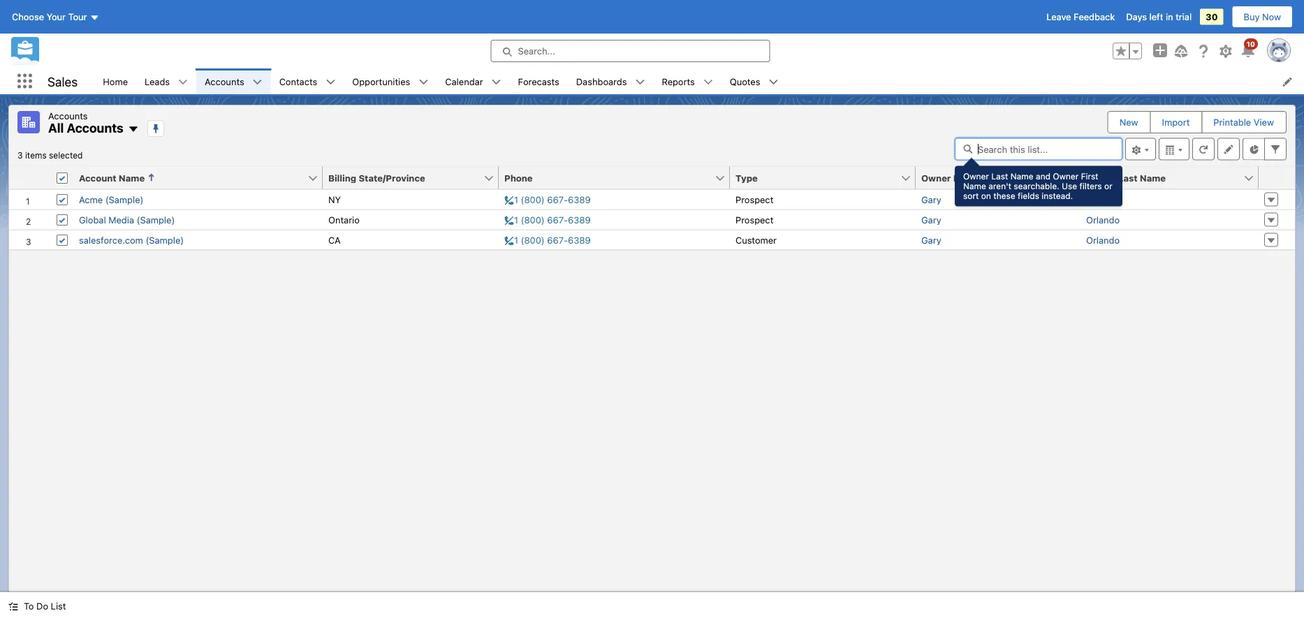 Task type: locate. For each thing, give the bounding box(es) containing it.
text default image inside contacts 'list item'
[[326, 77, 336, 87]]

last inside button
[[1118, 173, 1138, 183]]

quotes
[[730, 76, 760, 87]]

click to dial disabled image
[[504, 194, 591, 205], [504, 214, 591, 225], [504, 235, 591, 245]]

text default image right "reports"
[[703, 77, 713, 87]]

2 vertical spatial gary link
[[921, 235, 941, 245]]

name for owner last name
[[1140, 173, 1166, 183]]

gary link for customer
[[921, 235, 941, 245]]

None search field
[[955, 138, 1123, 160]]

Search All Accounts list view. search field
[[955, 138, 1123, 160]]

last
[[991, 171, 1008, 181], [1118, 173, 1138, 183]]

quotes list item
[[721, 68, 787, 94]]

contacts
[[279, 76, 317, 87]]

group
[[1113, 43, 1142, 59]]

1 vertical spatial (sample)
[[137, 214, 175, 225]]

view
[[1254, 117, 1274, 127]]

name
[[1011, 171, 1034, 181], [119, 173, 145, 183], [976, 173, 1002, 183], [1140, 173, 1166, 183], [963, 181, 986, 191]]

owner
[[963, 171, 989, 181], [1053, 171, 1079, 181], [921, 173, 951, 183], [1086, 173, 1116, 183]]

0 horizontal spatial last
[[991, 171, 1008, 181]]

text default image
[[178, 77, 188, 87], [253, 77, 262, 87], [326, 77, 336, 87], [419, 77, 428, 87], [703, 77, 713, 87], [8, 602, 18, 612]]

list
[[94, 68, 1304, 94]]

name right or
[[1140, 173, 1166, 183]]

orlando link for ny
[[1086, 194, 1120, 205]]

2 orlando from the top
[[1086, 214, 1120, 225]]

prospect for ny
[[736, 194, 774, 205]]

text default image inside 'calendar' list item
[[491, 77, 501, 87]]

text default image for quotes
[[769, 77, 778, 87]]

2 vertical spatial click to dial disabled image
[[504, 235, 591, 245]]

text default image inside leads list item
[[178, 77, 188, 87]]

choose
[[12, 12, 44, 22]]

3 orlando link from the top
[[1086, 235, 1120, 245]]

gary link for prospect
[[921, 214, 941, 225]]

last for owner last name and owner first name aren't searchable. use filters or sort on these fields instead.
[[991, 171, 1008, 181]]

1 vertical spatial gary link
[[921, 214, 941, 225]]

name inside button
[[976, 173, 1002, 183]]

first inside owner last name and owner first name aren't searchable. use filters or sort on these fields instead.
[[1081, 171, 1098, 181]]

2 vertical spatial orlando link
[[1086, 235, 1120, 245]]

text default image for reports
[[703, 77, 713, 87]]

do
[[36, 601, 48, 612]]

buy now button
[[1232, 6, 1293, 28]]

owner right use
[[1086, 173, 1116, 183]]

0 horizontal spatial first
[[953, 173, 974, 183]]

text default image right contacts
[[326, 77, 336, 87]]

2 vertical spatial orlando
[[1086, 235, 1120, 245]]

text default image inside quotes list item
[[769, 77, 778, 87]]

1 orlando from the top
[[1086, 194, 1120, 205]]

1 click to dial disabled image from the top
[[504, 194, 591, 205]]

first up the sort at the right
[[953, 173, 974, 183]]

owner last name button
[[1081, 167, 1243, 189]]

0 vertical spatial orlando
[[1086, 194, 1120, 205]]

2 vertical spatial gary
[[921, 235, 941, 245]]

customer
[[736, 235, 777, 245]]

name up the fields
[[1011, 171, 1034, 181]]

1 horizontal spatial first
[[1081, 171, 1098, 181]]

buy
[[1244, 12, 1260, 22]]

3 orlando from the top
[[1086, 235, 1120, 245]]

item number element
[[9, 167, 51, 190]]

text default image for leads
[[178, 77, 188, 87]]

fields
[[1018, 191, 1039, 201]]

name up the acme (sample)
[[119, 173, 145, 183]]

first left or
[[1081, 171, 1098, 181]]

1 vertical spatial orlando link
[[1086, 214, 1120, 225]]

prospect down 'type'
[[736, 194, 774, 205]]

accounts right all
[[67, 120, 123, 136]]

name left the aren't
[[963, 181, 986, 191]]

text default image right quotes on the top right of the page
[[769, 77, 778, 87]]

left
[[1149, 12, 1163, 22]]

owner for owner last name and owner first name aren't searchable. use filters or sort on these fields instead.
[[963, 171, 989, 181]]

accounts image
[[17, 111, 40, 133]]

1 prospect from the top
[[736, 194, 774, 205]]

text default image inside opportunities list item
[[419, 77, 428, 87]]

aren't
[[989, 181, 1011, 191]]

owner inside button
[[1086, 173, 1116, 183]]

global
[[79, 214, 106, 225]]

2 gary link from the top
[[921, 214, 941, 225]]

3
[[17, 151, 23, 160]]

last inside owner last name and owner first name aren't searchable. use filters or sort on these fields instead.
[[991, 171, 1008, 181]]

text default image right leads
[[178, 77, 188, 87]]

global media (sample)
[[79, 214, 175, 225]]

(sample) down global media (sample) in the top left of the page
[[146, 235, 184, 245]]

text default image left to
[[8, 602, 18, 612]]

selected
[[49, 151, 83, 160]]

all
[[48, 120, 64, 136]]

(sample) up global media (sample) in the top left of the page
[[105, 194, 143, 205]]

accounts right leads list item
[[205, 76, 244, 87]]

billing state/province button
[[323, 167, 483, 189]]

text default image down search... button on the top
[[635, 77, 645, 87]]

calendar
[[445, 76, 483, 87]]

0 vertical spatial orlando link
[[1086, 194, 1120, 205]]

action image
[[1259, 167, 1295, 189]]

printable view button
[[1202, 112, 1285, 133]]

text default image left calendar link
[[419, 77, 428, 87]]

acme (sample)
[[79, 194, 143, 205]]

(sample) for salesforce.com
[[146, 235, 184, 245]]

owner left the aren't
[[921, 173, 951, 183]]

text default image inside dashboards list item
[[635, 77, 645, 87]]

gary link
[[921, 194, 941, 205], [921, 214, 941, 225], [921, 235, 941, 245]]

10 button
[[1240, 38, 1258, 59]]

orlando link for ca
[[1086, 235, 1120, 245]]

global media (sample) link
[[79, 214, 175, 225]]

1 orlando link from the top
[[1086, 194, 1120, 205]]

1 horizontal spatial last
[[1118, 173, 1138, 183]]

2 gary from the top
[[921, 214, 941, 225]]

text default image inside the reports list item
[[703, 77, 713, 87]]

text default image left contacts link
[[253, 77, 262, 87]]

text default image right calendar on the left of page
[[491, 77, 501, 87]]

1 vertical spatial prospect
[[736, 214, 774, 225]]

2 click to dial disabled image from the top
[[504, 214, 591, 225]]

3 gary from the top
[[921, 235, 941, 245]]

gary
[[921, 194, 941, 205], [921, 214, 941, 225], [921, 235, 941, 245]]

owner last name
[[1086, 173, 1166, 183]]

name up the "on" in the top of the page
[[976, 173, 1002, 183]]

1 vertical spatial gary
[[921, 214, 941, 225]]

2 orlando link from the top
[[1086, 214, 1120, 225]]

first
[[1081, 171, 1098, 181], [953, 173, 974, 183]]

0 vertical spatial gary
[[921, 194, 941, 205]]

accounts inside list item
[[205, 76, 244, 87]]

choose your tour button
[[11, 6, 100, 28]]

salesforce.com (sample)
[[79, 235, 184, 245]]

leads
[[145, 76, 170, 87]]

opportunities
[[352, 76, 410, 87]]

type element
[[730, 167, 924, 190]]

3 gary link from the top
[[921, 235, 941, 245]]

accounts down sales
[[48, 110, 88, 121]]

all accounts
[[48, 120, 123, 136]]

action element
[[1259, 167, 1295, 190]]

0 vertical spatial (sample)
[[105, 194, 143, 205]]

prospect up customer on the right
[[736, 214, 774, 225]]

click to dial disabled image for ny
[[504, 194, 591, 205]]

trial
[[1176, 12, 1192, 22]]

leads list item
[[136, 68, 196, 94]]

sales
[[47, 74, 78, 89]]

10
[[1247, 40, 1255, 48]]

text default image inside the accounts list item
[[253, 77, 262, 87]]

acme (sample) link
[[79, 194, 143, 205]]

reports link
[[653, 68, 703, 94]]

text default image right all accounts on the top of the page
[[128, 124, 139, 135]]

reports
[[662, 76, 695, 87]]

text default image
[[491, 77, 501, 87], [635, 77, 645, 87], [769, 77, 778, 87], [128, 124, 139, 135]]

3 click to dial disabled image from the top
[[504, 235, 591, 245]]

owner up instead.
[[1053, 171, 1079, 181]]

owner first name button
[[916, 167, 1065, 189]]

cell
[[51, 167, 73, 190]]

leave
[[1047, 12, 1071, 22]]

last up these
[[991, 171, 1008, 181]]

text default image for opportunities
[[419, 77, 428, 87]]

orlando for ca
[[1086, 235, 1120, 245]]

last right or
[[1118, 173, 1138, 183]]

items
[[25, 151, 47, 160]]

orlando
[[1086, 194, 1120, 205], [1086, 214, 1120, 225], [1086, 235, 1120, 245]]

(sample) up salesforce.com (sample) link
[[137, 214, 175, 225]]

contacts list item
[[271, 68, 344, 94]]

0 vertical spatial gary link
[[921, 194, 941, 205]]

2 prospect from the top
[[736, 214, 774, 225]]

owner inside button
[[921, 173, 951, 183]]

instead.
[[1042, 191, 1073, 201]]

(sample)
[[105, 194, 143, 205], [137, 214, 175, 225], [146, 235, 184, 245]]

1 vertical spatial orlando
[[1086, 214, 1120, 225]]

prospect
[[736, 194, 774, 205], [736, 214, 774, 225]]

opportunities list item
[[344, 68, 437, 94]]

forecasts link
[[510, 68, 568, 94]]

account name element
[[73, 167, 331, 190]]

0 vertical spatial prospect
[[736, 194, 774, 205]]

feedback
[[1074, 12, 1115, 22]]

2 vertical spatial (sample)
[[146, 235, 184, 245]]

to do list button
[[0, 592, 74, 620]]

orlando link
[[1086, 194, 1120, 205], [1086, 214, 1120, 225], [1086, 235, 1120, 245]]

leads link
[[136, 68, 178, 94]]

0 vertical spatial click to dial disabled image
[[504, 194, 591, 205]]

owner up the sort at the right
[[963, 171, 989, 181]]

1 vertical spatial click to dial disabled image
[[504, 214, 591, 225]]

sort
[[963, 191, 979, 201]]

text default image for calendar
[[491, 77, 501, 87]]

to do list
[[24, 601, 66, 612]]



Task type: vqa. For each thing, say whether or not it's contained in the screenshot.
Billing State/Province button
yes



Task type: describe. For each thing, give the bounding box(es) containing it.
last for owner last name
[[1118, 173, 1138, 183]]

phone element
[[499, 167, 738, 190]]

3 items selected
[[17, 151, 83, 160]]

(sample) for acme
[[105, 194, 143, 205]]

list
[[51, 601, 66, 612]]

prospect for ontario
[[736, 214, 774, 225]]

ontario
[[328, 214, 360, 225]]

text default image inside to do list button
[[8, 602, 18, 612]]

acme
[[79, 194, 103, 205]]

text default image for contacts
[[326, 77, 336, 87]]

all accounts|accounts|list view element
[[8, 105, 1296, 592]]

media
[[108, 214, 134, 225]]

quotes link
[[721, 68, 769, 94]]

type
[[736, 173, 758, 183]]

owner for owner last name
[[1086, 173, 1116, 183]]

search... button
[[491, 40, 770, 62]]

home link
[[94, 68, 136, 94]]

in
[[1166, 12, 1173, 22]]

cell inside the "all accounts" grid
[[51, 167, 73, 190]]

now
[[1262, 12, 1281, 22]]

days
[[1126, 12, 1147, 22]]

to
[[24, 601, 34, 612]]

text default image for dashboards
[[635, 77, 645, 87]]

owner last name element
[[1081, 167, 1267, 190]]

dashboards
[[576, 76, 627, 87]]

all accounts grid
[[9, 167, 1295, 250]]

import
[[1162, 117, 1190, 127]]

new
[[1120, 117, 1138, 127]]

leave feedback
[[1047, 12, 1115, 22]]

1 gary from the top
[[921, 194, 941, 205]]

account name
[[79, 173, 145, 183]]

days left in trial
[[1126, 12, 1192, 22]]

printable
[[1214, 117, 1251, 127]]

ca
[[328, 235, 341, 245]]

1 gary link from the top
[[921, 194, 941, 205]]

orlando link for ontario
[[1086, 214, 1120, 225]]

these
[[993, 191, 1015, 201]]

phone button
[[499, 167, 715, 189]]

use
[[1062, 181, 1077, 191]]

billing state/province element
[[323, 167, 507, 190]]

accounts list item
[[196, 68, 271, 94]]

calendar link
[[437, 68, 491, 94]]

calendar list item
[[437, 68, 510, 94]]

or
[[1104, 181, 1113, 191]]

text default image for accounts
[[253, 77, 262, 87]]

name for owner first name
[[976, 173, 1002, 183]]

owner first name element
[[916, 167, 1089, 190]]

salesforce.com (sample) link
[[79, 235, 184, 245]]

and
[[1036, 171, 1051, 181]]

on
[[981, 191, 991, 201]]

list containing home
[[94, 68, 1304, 94]]

click to dial disabled image for ontario
[[504, 214, 591, 225]]

dashboards list item
[[568, 68, 653, 94]]

accounts link
[[196, 68, 253, 94]]

import button
[[1151, 112, 1201, 133]]

search...
[[518, 46, 555, 56]]

orlando for ontario
[[1086, 214, 1120, 225]]

gary for customer
[[921, 235, 941, 245]]

dashboards link
[[568, 68, 635, 94]]

searchable.
[[1014, 181, 1059, 191]]

choose your tour
[[12, 12, 87, 22]]

owner for owner first name
[[921, 173, 951, 183]]

30
[[1206, 12, 1218, 22]]

account
[[79, 173, 116, 183]]

opportunities link
[[344, 68, 419, 94]]

click to dial disabled image for ca
[[504, 235, 591, 245]]

filters
[[1080, 181, 1102, 191]]

leave feedback link
[[1047, 12, 1115, 22]]

gary for prospect
[[921, 214, 941, 225]]

name for owner last name and owner first name aren't searchable. use filters or sort on these fields instead.
[[1011, 171, 1034, 181]]

tour
[[68, 12, 87, 22]]

contacts link
[[271, 68, 326, 94]]

orlando for ny
[[1086, 194, 1120, 205]]

billing
[[328, 173, 356, 183]]

salesforce.com
[[79, 235, 143, 245]]

forecasts
[[518, 76, 559, 87]]

home
[[103, 76, 128, 87]]

first inside owner first name button
[[953, 173, 974, 183]]

item number image
[[9, 167, 51, 189]]

reports list item
[[653, 68, 721, 94]]

account name button
[[73, 167, 307, 189]]

all accounts status
[[17, 151, 83, 160]]

type button
[[730, 167, 900, 189]]

state/province
[[359, 173, 425, 183]]

owner first name
[[921, 173, 1002, 183]]

phone
[[504, 173, 533, 183]]

ny
[[328, 194, 341, 205]]

new button
[[1108, 112, 1149, 133]]

printable view
[[1214, 117, 1274, 127]]

your
[[47, 12, 66, 22]]

owner last name and owner first name aren't searchable. use filters or sort on these fields instead.
[[963, 171, 1113, 201]]

buy now
[[1244, 12, 1281, 22]]



